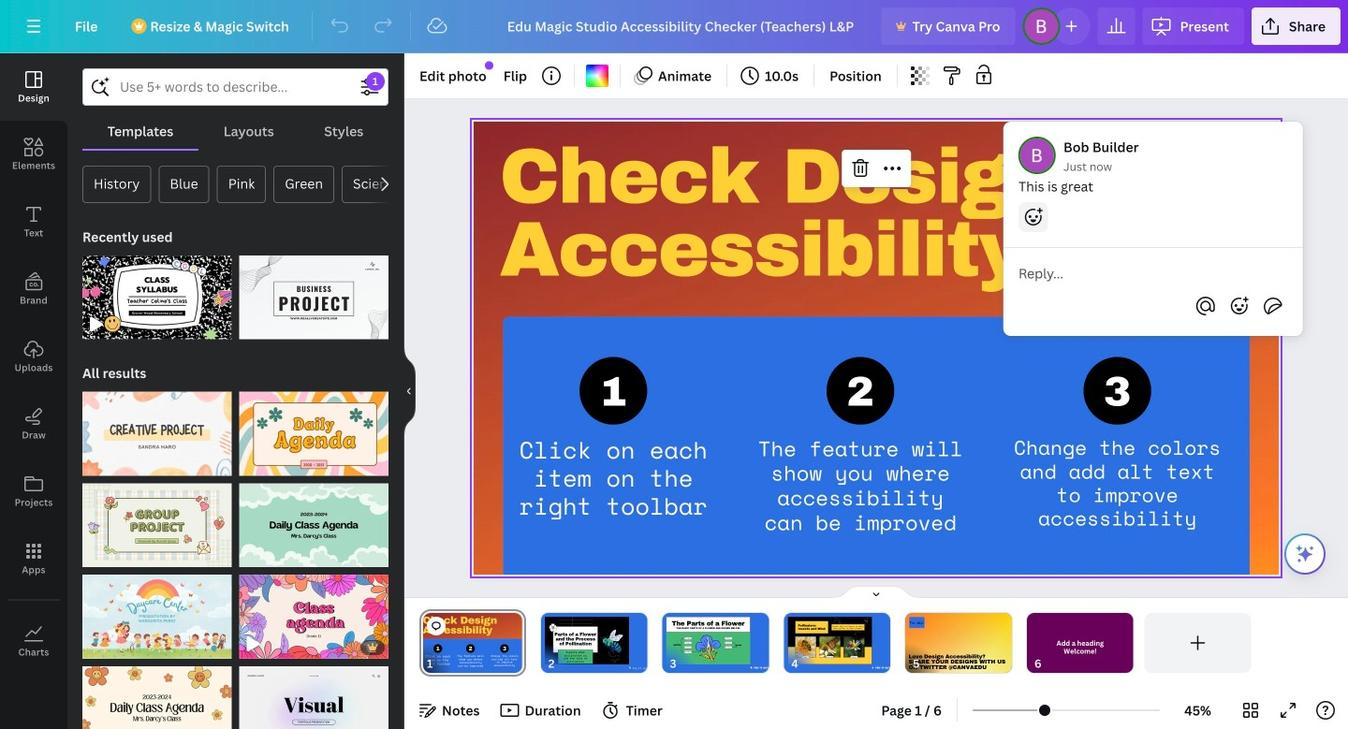 Task type: locate. For each thing, give the bounding box(es) containing it.
colorful scrapbook nostalgia class syllabus blank education presentation group
[[82, 244, 232, 340]]

pink rectangle image
[[545, 617, 629, 665], [667, 617, 751, 665], [788, 617, 872, 665]]

2 horizontal spatial pink rectangle image
[[788, 617, 872, 665]]

green colorful cute aesthetic group project presentation group
[[82, 473, 232, 568]]

colorful floral illustrative class agenda presentation group
[[239, 564, 389, 659]]

1 horizontal spatial pink rectangle image
[[667, 617, 751, 665]]

canva assistant image
[[1295, 543, 1317, 566]]

Reply draft. Add a reply or @mention. text field
[[1019, 263, 1289, 284]]

colorful watercolor creative project presentation group
[[82, 381, 232, 476]]

Page title text field
[[441, 655, 449, 674]]

page 1 image
[[420, 614, 526, 674]]

0 horizontal spatial pink rectangle image
[[545, 617, 629, 665]]

3 pink rectangle image from the left
[[788, 617, 872, 665]]

Zoom button
[[1168, 696, 1229, 726]]

blue green colorful daycare center presentation group
[[82, 564, 232, 659]]

2 pink rectangle image from the left
[[667, 617, 751, 665]]

hide pages image
[[832, 585, 922, 600]]

1 pink rectangle image from the left
[[545, 617, 629, 665]]

Use 5+ words to describe... search field
[[120, 69, 351, 105]]



Task type: vqa. For each thing, say whether or not it's contained in the screenshot.
"teachers" inside "ONCE TEACHERS START DIGGING IN, AND THEY REALIZE THAT CANVA MAKES THEIR LIFE EASIER, THAT IT SAVES THEM TIME, THEN THEY'RE ALL IN," TIA SAYS.
no



Task type: describe. For each thing, give the bounding box(es) containing it.
Design title text field
[[492, 7, 875, 45]]

no colour image
[[586, 65, 609, 87]]

grey minimalist business project presentation group
[[239, 244, 389, 340]]

side panel tab list
[[0, 53, 67, 675]]

orange groovy retro daily agenda presentation group
[[239, 381, 389, 476]]

gradient minimal portfolio proposal presentation group
[[239, 656, 389, 730]]

orange and yellow retro flower power daily class agenda template group
[[82, 656, 232, 730]]

main menu bar
[[0, 0, 1349, 53]]

multicolor clouds daily class agenda template group
[[239, 473, 389, 568]]

hide image
[[404, 347, 416, 437]]



